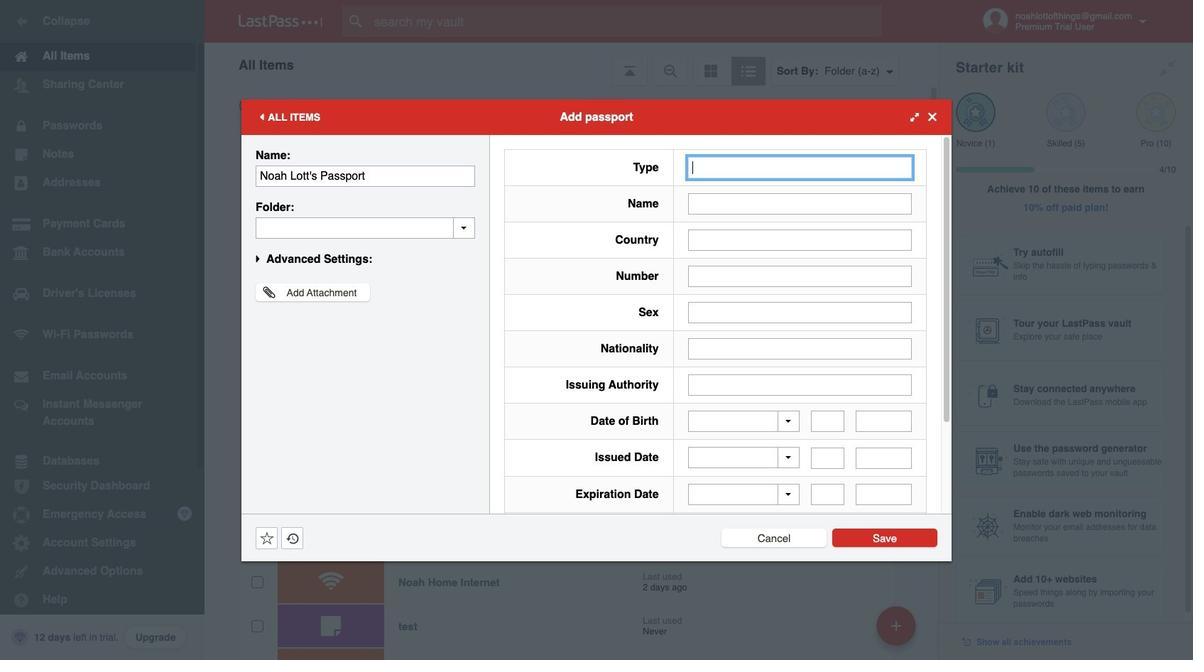 Task type: locate. For each thing, give the bounding box(es) containing it.
vault options navigation
[[205, 43, 939, 85]]

search my vault text field
[[343, 6, 910, 37]]

new item image
[[892, 621, 902, 631]]

None text field
[[688, 157, 912, 178], [256, 165, 475, 187], [688, 193, 912, 214], [688, 229, 912, 251], [688, 338, 912, 359], [688, 374, 912, 395], [812, 411, 845, 432], [856, 411, 912, 432], [856, 484, 912, 505], [688, 157, 912, 178], [256, 165, 475, 187], [688, 193, 912, 214], [688, 229, 912, 251], [688, 338, 912, 359], [688, 374, 912, 395], [812, 411, 845, 432], [856, 411, 912, 432], [856, 484, 912, 505]]

new item navigation
[[872, 602, 925, 660]]

lastpass image
[[239, 15, 323, 28]]

dialog
[[242, 99, 952, 616]]

None text field
[[256, 217, 475, 238], [688, 265, 912, 287], [688, 302, 912, 323], [812, 447, 845, 469], [856, 447, 912, 469], [812, 484, 845, 505], [256, 217, 475, 238], [688, 265, 912, 287], [688, 302, 912, 323], [812, 447, 845, 469], [856, 447, 912, 469], [812, 484, 845, 505]]



Task type: describe. For each thing, give the bounding box(es) containing it.
Search search field
[[343, 6, 910, 37]]

main navigation navigation
[[0, 0, 205, 660]]



